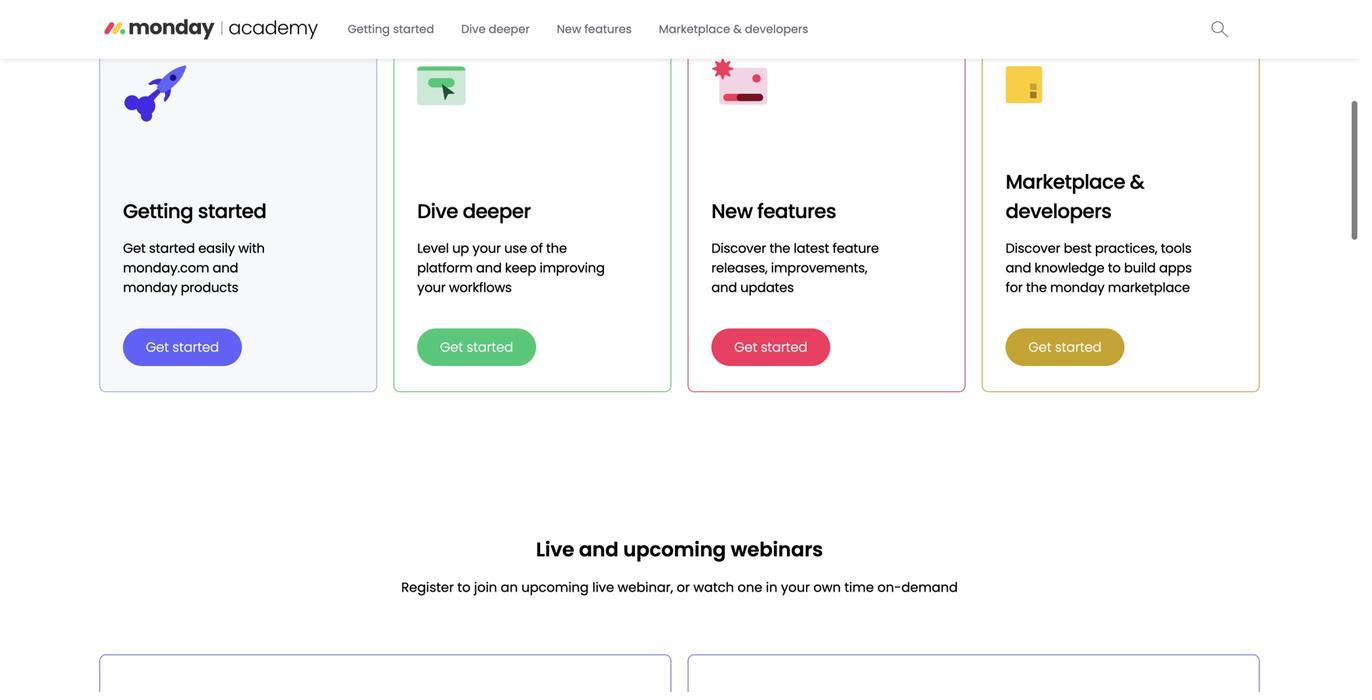 Task type: vqa. For each thing, say whether or not it's contained in the screenshot.
"&"
yes



Task type: locate. For each thing, give the bounding box(es) containing it.
1 horizontal spatial monday
[[1051, 278, 1105, 297]]

1 horizontal spatial getting
[[348, 21, 390, 37]]

keep
[[505, 259, 536, 277]]

2 vertical spatial your
[[781, 578, 810, 597]]

discover up knowledge
[[1006, 239, 1061, 258]]

monday.com
[[123, 259, 209, 277]]

1 vertical spatial new
[[712, 198, 753, 225]]

0 vertical spatial &
[[734, 21, 742, 37]]

register
[[401, 578, 454, 597]]

discover up 'releases,'
[[712, 239, 766, 258]]

get started link down for
[[1017, 329, 1113, 365]]

0 horizontal spatial new
[[557, 21, 582, 37]]

0 horizontal spatial new features
[[557, 21, 632, 37]]

build
[[1125, 259, 1156, 277]]

the right of
[[546, 239, 567, 258]]

get started link down workflows
[[429, 329, 525, 365]]

1 monday from the left
[[123, 278, 177, 297]]

discover for marketplace & developers
[[1006, 239, 1061, 258]]

get started
[[146, 338, 219, 356], [440, 338, 513, 356], [735, 338, 808, 356], [1029, 338, 1102, 356]]

marketplace & developers
[[659, 21, 809, 37], [1006, 168, 1145, 225]]

0 horizontal spatial the
[[546, 239, 567, 258]]

1 horizontal spatial new features
[[712, 198, 836, 225]]

up
[[452, 239, 469, 258]]

search logo image
[[1212, 21, 1229, 37]]

1 horizontal spatial developers
[[1006, 198, 1112, 225]]

get started down knowledge
[[1029, 338, 1102, 356]]

1 discover from the left
[[712, 239, 766, 258]]

discover inside the discover the latest feature releases, improvements, and updates
[[712, 239, 766, 258]]

and down easily
[[213, 259, 238, 277]]

watch
[[694, 578, 734, 597]]

and up for
[[1006, 259, 1032, 277]]

0 vertical spatial marketplace & developers
[[659, 21, 809, 37]]

1 get started from the left
[[146, 338, 219, 356]]

discover the latest feature releases, improvements, and updates
[[712, 239, 879, 297]]

and inside the discover the latest feature releases, improvements, and updates
[[712, 278, 737, 297]]

0 vertical spatial dive
[[461, 21, 486, 37]]

own
[[814, 578, 841, 597]]

1 get started link from the left
[[134, 329, 231, 365]]

upcoming down the live
[[522, 578, 589, 597]]

your
[[473, 239, 501, 258], [417, 278, 446, 297], [781, 578, 810, 597]]

of
[[531, 239, 543, 258]]

get for marketplace & developers
[[1029, 338, 1052, 356]]

to left join
[[458, 578, 471, 597]]

discover inside discover best practices, tools and knowledge to build apps for the monday marketplace
[[1006, 239, 1061, 258]]

and up workflows
[[476, 259, 502, 277]]

0 vertical spatial your
[[473, 239, 501, 258]]

your right in
[[781, 578, 810, 597]]

monday down monday.com
[[123, 278, 177, 297]]

get started down products
[[146, 338, 219, 356]]

and inside get started easily with monday.com and monday products
[[213, 259, 238, 277]]

0 horizontal spatial monday
[[123, 278, 177, 297]]

and inside level up your use of the platform and keep improving your workflows
[[476, 259, 502, 277]]

easily
[[198, 239, 235, 258]]

0 horizontal spatial marketplace & developers
[[659, 21, 809, 37]]

and
[[213, 259, 238, 277], [476, 259, 502, 277], [1006, 259, 1032, 277], [712, 278, 737, 297], [579, 536, 619, 564]]

get started link down updates
[[723, 329, 819, 365]]

your down the platform
[[417, 278, 446, 297]]

getting
[[348, 21, 390, 37], [123, 198, 193, 225]]

0 vertical spatial new
[[557, 21, 582, 37]]

0 vertical spatial upcoming
[[623, 536, 726, 564]]

3 get started from the left
[[735, 338, 808, 356]]

upcoming up the "register to join an upcoming live webinar, or watch one in your own time on-demand"
[[623, 536, 726, 564]]

new features
[[557, 21, 632, 37], [712, 198, 836, 225]]

1 horizontal spatial getting started
[[348, 21, 434, 37]]

get inside get started easily with monday.com and monday products
[[123, 239, 146, 258]]

1 horizontal spatial the
[[770, 239, 791, 258]]

0 horizontal spatial dive
[[417, 198, 458, 225]]

releases,
[[712, 259, 768, 277]]

monday inside discover best practices, tools and knowledge to build apps for the monday marketplace
[[1051, 278, 1105, 297]]

get for dive deeper
[[440, 338, 463, 356]]

0 horizontal spatial features
[[585, 21, 632, 37]]

new up 'releases,'
[[712, 198, 753, 225]]

new right the dive deeper link
[[557, 21, 582, 37]]

1 horizontal spatial discover
[[1006, 239, 1061, 258]]

monday inside get started easily with monday.com and monday products
[[123, 278, 177, 297]]

workflows
[[449, 278, 512, 297]]

get started link for dive
[[429, 329, 525, 365]]

for
[[1006, 278, 1023, 297]]

0 horizontal spatial discover
[[712, 239, 766, 258]]

and down 'releases,'
[[712, 278, 737, 297]]

getting started inside 'link'
[[348, 21, 434, 37]]

live and upcoming webinars
[[536, 536, 823, 564]]

0 horizontal spatial to
[[458, 578, 471, 597]]

marketplace
[[1108, 278, 1190, 297]]

1 vertical spatial new features
[[712, 198, 836, 225]]

1 horizontal spatial features
[[758, 198, 836, 225]]

0 horizontal spatial your
[[417, 278, 446, 297]]

get started link down products
[[134, 329, 231, 365]]

started inside the getting started 'link'
[[393, 21, 434, 37]]

2 get started from the left
[[440, 338, 513, 356]]

2 discover from the left
[[1006, 239, 1061, 258]]

deeper
[[489, 21, 530, 37], [463, 198, 531, 225]]

0 horizontal spatial getting started
[[123, 198, 266, 225]]

monday down knowledge
[[1051, 278, 1105, 297]]

dive deeper
[[461, 21, 530, 37], [417, 198, 531, 225]]

1 horizontal spatial your
[[473, 239, 501, 258]]

one
[[738, 578, 763, 597]]

monday
[[123, 278, 177, 297], [1051, 278, 1105, 297]]

getting started link
[[338, 15, 444, 44]]

your right up
[[473, 239, 501, 258]]

on-
[[878, 578, 902, 597]]

1 vertical spatial upcoming
[[522, 578, 589, 597]]

1 horizontal spatial upcoming
[[623, 536, 726, 564]]

1 horizontal spatial marketplace
[[1006, 168, 1126, 196]]

get started for marketplace
[[1029, 338, 1102, 356]]

demand
[[902, 578, 958, 597]]

features
[[585, 21, 632, 37], [758, 198, 836, 225]]

1 vertical spatial getting
[[123, 198, 193, 225]]

0 vertical spatial marketplace
[[659, 21, 731, 37]]

marketplace
[[659, 21, 731, 37], [1006, 168, 1126, 196]]

4 get started from the left
[[1029, 338, 1102, 356]]

0 vertical spatial to
[[1108, 259, 1121, 277]]

started inside get started easily with monday.com and monday products
[[149, 239, 195, 258]]

to
[[1108, 259, 1121, 277], [458, 578, 471, 597]]

get
[[123, 239, 146, 258], [146, 338, 169, 356], [440, 338, 463, 356], [735, 338, 758, 356], [1029, 338, 1052, 356]]

improving
[[540, 259, 605, 277]]

4 get started link from the left
[[1017, 329, 1113, 365]]

and inside discover best practices, tools and knowledge to build apps for the monday marketplace
[[1006, 259, 1032, 277]]

products
[[181, 278, 238, 297]]

2 horizontal spatial the
[[1026, 278, 1047, 297]]

get started link for new
[[723, 329, 819, 365]]

0 vertical spatial features
[[585, 21, 632, 37]]

dive
[[461, 21, 486, 37], [417, 198, 458, 225]]

1 vertical spatial &
[[1130, 168, 1145, 196]]

upcoming
[[623, 536, 726, 564], [522, 578, 589, 597]]

get started down workflows
[[440, 338, 513, 356]]

platform
[[417, 259, 473, 277]]

1 horizontal spatial to
[[1108, 259, 1121, 277]]

get for getting started
[[146, 338, 169, 356]]

updates
[[741, 278, 794, 297]]

the left latest
[[770, 239, 791, 258]]

started
[[393, 21, 434, 37], [198, 198, 266, 225], [149, 239, 195, 258], [173, 338, 219, 356], [467, 338, 513, 356], [761, 338, 808, 356], [1056, 338, 1102, 356]]

register to join an upcoming live webinar, or watch one in your own time on-demand
[[401, 578, 958, 597]]

getting started
[[348, 21, 434, 37], [123, 198, 266, 225]]

0 horizontal spatial developers
[[745, 21, 809, 37]]

get started down updates
[[735, 338, 808, 356]]

0 vertical spatial deeper
[[489, 21, 530, 37]]

get started link for marketplace
[[1017, 329, 1113, 365]]

marketplace inside marketplace & developers
[[1006, 168, 1126, 196]]

0 horizontal spatial &
[[734, 21, 742, 37]]

and up live
[[579, 536, 619, 564]]

1 vertical spatial developers
[[1006, 198, 1112, 225]]

live
[[593, 578, 614, 597]]

1 vertical spatial marketplace
[[1006, 168, 1126, 196]]

0 horizontal spatial marketplace
[[659, 21, 731, 37]]

0 vertical spatial getting started
[[348, 21, 434, 37]]

2 get started link from the left
[[429, 329, 525, 365]]

to inside discover best practices, tools and knowledge to build apps for the monday marketplace
[[1108, 259, 1121, 277]]

to down "practices," on the right of page
[[1108, 259, 1121, 277]]

developers
[[745, 21, 809, 37], [1006, 198, 1112, 225]]

the
[[546, 239, 567, 258], [770, 239, 791, 258], [1026, 278, 1047, 297]]

0 vertical spatial getting
[[348, 21, 390, 37]]

get started link
[[134, 329, 231, 365], [429, 329, 525, 365], [723, 329, 819, 365], [1017, 329, 1113, 365]]

1 vertical spatial getting started
[[123, 198, 266, 225]]

discover
[[712, 239, 766, 258], [1006, 239, 1061, 258]]

1 vertical spatial marketplace & developers
[[1006, 168, 1145, 225]]

level
[[417, 239, 449, 258]]

3 get started link from the left
[[723, 329, 819, 365]]

&
[[734, 21, 742, 37], [1130, 168, 1145, 196]]

the right for
[[1026, 278, 1047, 297]]

the inside discover best practices, tools and knowledge to build apps for the monday marketplace
[[1026, 278, 1047, 297]]

new
[[557, 21, 582, 37], [712, 198, 753, 225]]

1 vertical spatial your
[[417, 278, 446, 297]]

2 monday from the left
[[1051, 278, 1105, 297]]

the inside the discover the latest feature releases, improvements, and updates
[[770, 239, 791, 258]]

feature
[[833, 239, 879, 258]]



Task type: describe. For each thing, give the bounding box(es) containing it.
practices,
[[1095, 239, 1158, 258]]

1 horizontal spatial new
[[712, 198, 753, 225]]

2 horizontal spatial your
[[781, 578, 810, 597]]

get started for new
[[735, 338, 808, 356]]

level up your use of the platform and keep improving your workflows
[[417, 239, 605, 297]]

the inside level up your use of the platform and keep improving your workflows
[[546, 239, 567, 258]]

tools
[[1161, 239, 1192, 258]]

use
[[504, 239, 527, 258]]

time
[[845, 578, 874, 597]]

1 vertical spatial to
[[458, 578, 471, 597]]

dive deeper link
[[452, 15, 540, 44]]

1 vertical spatial dive
[[417, 198, 458, 225]]

or
[[677, 578, 690, 597]]

discover best practices, tools and knowledge to build apps for the monday marketplace
[[1006, 239, 1192, 297]]

improvements,
[[771, 259, 868, 277]]

with
[[238, 239, 265, 258]]

get for new features
[[735, 338, 758, 356]]

0 horizontal spatial getting
[[123, 198, 193, 225]]

get started link for getting
[[134, 329, 231, 365]]

1 horizontal spatial &
[[1130, 168, 1145, 196]]

& inside marketplace & developers link
[[734, 21, 742, 37]]

1 vertical spatial deeper
[[463, 198, 531, 225]]

live
[[536, 536, 575, 564]]

0 vertical spatial new features
[[557, 21, 632, 37]]

an
[[501, 578, 518, 597]]

1 horizontal spatial dive
[[461, 21, 486, 37]]

academy logo image
[[103, 13, 334, 41]]

webinars
[[731, 536, 823, 564]]

0 vertical spatial developers
[[745, 21, 809, 37]]

discover for new features
[[712, 239, 766, 258]]

marketplace & developers link
[[649, 15, 818, 44]]

1 vertical spatial features
[[758, 198, 836, 225]]

apps
[[1160, 259, 1192, 277]]

get started for getting
[[146, 338, 219, 356]]

in
[[766, 578, 778, 597]]

get started for dive
[[440, 338, 513, 356]]

best
[[1064, 239, 1092, 258]]

webinar,
[[618, 578, 673, 597]]

1 vertical spatial dive deeper
[[417, 198, 531, 225]]

1 horizontal spatial marketplace & developers
[[1006, 168, 1145, 225]]

new features link
[[547, 15, 642, 44]]

0 vertical spatial dive deeper
[[461, 21, 530, 37]]

features inside "new features" link
[[585, 21, 632, 37]]

0 horizontal spatial upcoming
[[522, 578, 589, 597]]

latest
[[794, 239, 830, 258]]

developers inside marketplace & developers
[[1006, 198, 1112, 225]]

getting inside 'link'
[[348, 21, 390, 37]]

join
[[474, 578, 497, 597]]

get started easily with monday.com and monday products
[[123, 239, 265, 297]]

knowledge
[[1035, 259, 1105, 277]]



